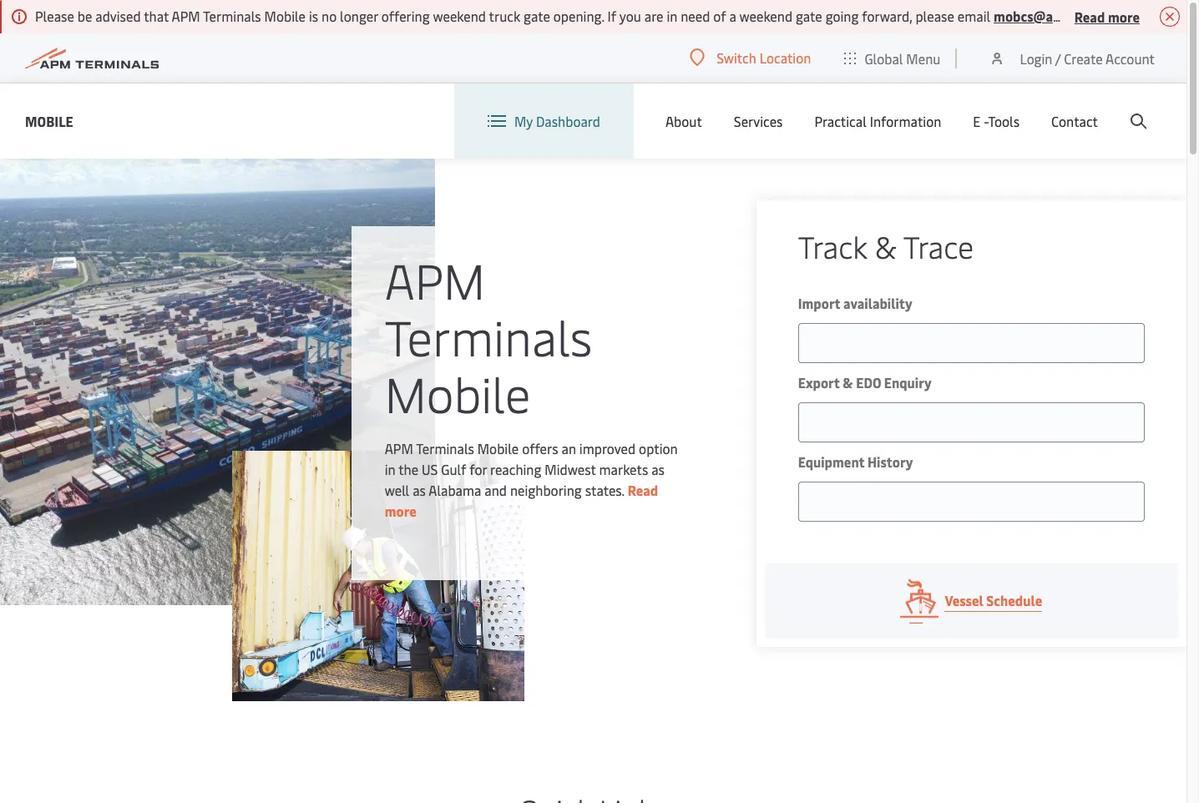 Task type: vqa. For each thing, say whether or not it's contained in the screenshot.
EDO
yes



Task type: locate. For each thing, give the bounding box(es) containing it.
switch location button
[[690, 48, 811, 67]]

well
[[385, 481, 409, 499]]

practical information
[[815, 112, 941, 130]]

1 vertical spatial apm
[[385, 246, 485, 312]]

tools
[[988, 112, 1020, 130]]

email
[[958, 7, 991, 25]]

mobile inside the apm terminals mobile
[[385, 360, 531, 426]]

0 vertical spatial read
[[1075, 7, 1105, 25]]

weekend left truck
[[433, 7, 486, 25]]

& left the trace
[[875, 225, 897, 266]]

read inside button
[[1075, 7, 1105, 25]]

1 vertical spatial terminals
[[385, 303, 592, 369]]

equipment history
[[798, 453, 913, 471]]

track
[[798, 225, 867, 266]]

in
[[667, 7, 678, 25], [385, 460, 396, 478]]

information
[[870, 112, 941, 130]]

contact button
[[1051, 84, 1098, 159]]

2 vertical spatial apm
[[385, 439, 413, 457]]

1 vertical spatial as
[[413, 481, 426, 499]]

improved
[[579, 439, 636, 457]]

0 horizontal spatial weekend
[[433, 7, 486, 25]]

1 horizontal spatial gate
[[796, 7, 822, 25]]

about button
[[666, 84, 702, 159]]

account
[[1106, 49, 1155, 67]]

read more up login / create account
[[1075, 7, 1140, 25]]

0 vertical spatial as
[[652, 460, 665, 478]]

weekend right the a
[[740, 7, 793, 25]]

e -tools button
[[973, 84, 1020, 159]]

1 horizontal spatial in
[[667, 7, 678, 25]]

read
[[1075, 7, 1105, 25], [628, 481, 658, 499]]

1 horizontal spatial read
[[1075, 7, 1105, 25]]

weekend
[[433, 7, 486, 25], [740, 7, 793, 25]]

1 vertical spatial read
[[628, 481, 658, 499]]

0 vertical spatial more
[[1108, 7, 1140, 25]]

apm
[[172, 7, 200, 25], [385, 246, 485, 312], [385, 439, 413, 457]]

apm inside apm terminals mobile offers an improved option in the us gulf for reaching midwest markets as well as alabama and neighboring states.
[[385, 439, 413, 457]]

gate
[[524, 7, 550, 25], [796, 7, 822, 25]]

more up account
[[1108, 7, 1140, 25]]

services button
[[734, 84, 783, 159]]

1 vertical spatial more
[[385, 501, 417, 520]]

1 vertical spatial read more
[[385, 481, 658, 520]]

in right are in the top of the page
[[667, 7, 678, 25]]

more inside button
[[1108, 7, 1140, 25]]

read more
[[1075, 7, 1140, 25], [385, 481, 658, 520]]

read for read more link
[[628, 481, 658, 499]]

in left the
[[385, 460, 396, 478]]

enquiry
[[884, 373, 932, 392]]

0 horizontal spatial gate
[[524, 7, 550, 25]]

more
[[1108, 7, 1140, 25], [385, 501, 417, 520]]

please be advised that apm terminals mobile is no longer offering weekend truck gate opening. if you are in need of a weekend gate going forward, please email mobcs@apmterminals.com to obt
[[35, 7, 1199, 25]]

read up login / create account
[[1075, 7, 1105, 25]]

terminals inside apm terminals mobile offers an improved option in the us gulf for reaching midwest markets as well as alabama and neighboring states.
[[416, 439, 474, 457]]

0 horizontal spatial in
[[385, 460, 396, 478]]

2 vertical spatial terminals
[[416, 439, 474, 457]]

&
[[875, 225, 897, 266], [843, 373, 853, 392]]

mobile secondary image
[[232, 451, 524, 702]]

in inside apm terminals mobile offers an improved option in the us gulf for reaching midwest markets as well as alabama and neighboring states.
[[385, 460, 396, 478]]

global
[[865, 49, 903, 67]]

2 weekend from the left
[[740, 7, 793, 25]]

read down markets
[[628, 481, 658, 499]]

gate left going on the right top of page
[[796, 7, 822, 25]]

& for trace
[[875, 225, 897, 266]]

practical information button
[[815, 84, 941, 159]]

global menu
[[865, 49, 941, 67]]

history
[[868, 453, 913, 471]]

apm inside the apm terminals mobile
[[385, 246, 485, 312]]

& for edo
[[843, 373, 853, 392]]

1 weekend from the left
[[433, 7, 486, 25]]

1 horizontal spatial read more
[[1075, 7, 1140, 25]]

mobile
[[264, 7, 306, 25], [25, 111, 73, 130], [385, 360, 531, 426], [477, 439, 519, 457]]

1 vertical spatial in
[[385, 460, 396, 478]]

0 horizontal spatial read more
[[385, 481, 658, 520]]

states.
[[585, 481, 624, 499]]

mobile link
[[25, 111, 73, 132]]

0 horizontal spatial more
[[385, 501, 417, 520]]

0 vertical spatial terminals
[[203, 7, 261, 25]]

& left edo
[[843, 373, 853, 392]]

track & trace
[[798, 225, 974, 266]]

trace
[[903, 225, 974, 266]]

going
[[826, 7, 859, 25]]

read more button
[[1075, 6, 1140, 27]]

0 horizontal spatial read
[[628, 481, 658, 499]]

for
[[470, 460, 487, 478]]

1 horizontal spatial weekend
[[740, 7, 793, 25]]

advised
[[95, 7, 141, 25]]

export
[[798, 373, 840, 392]]

read more down reaching
[[385, 481, 658, 520]]

more for read more button
[[1108, 7, 1140, 25]]

gulf
[[441, 460, 466, 478]]

that
[[144, 7, 169, 25]]

1 horizontal spatial &
[[875, 225, 897, 266]]

0 vertical spatial &
[[875, 225, 897, 266]]

vessel schedule link
[[765, 564, 1178, 639]]

please
[[35, 7, 74, 25]]

0 horizontal spatial &
[[843, 373, 853, 392]]

as right well at the left bottom of the page
[[413, 481, 426, 499]]

the
[[398, 460, 419, 478]]

switch
[[717, 48, 756, 67]]

1 horizontal spatial as
[[652, 460, 665, 478]]

import
[[798, 294, 841, 312]]

gate right truck
[[524, 7, 550, 25]]

as down option
[[652, 460, 665, 478]]

login / create account link
[[989, 33, 1155, 83]]

more down well at the left bottom of the page
[[385, 501, 417, 520]]

terminals
[[203, 7, 261, 25], [385, 303, 592, 369], [416, 439, 474, 457]]

terminals for apm terminals mobile offers an improved option in the us gulf for reaching midwest markets as well as alabama and neighboring states.
[[416, 439, 474, 457]]

0 vertical spatial read more
[[1075, 7, 1140, 25]]

offers
[[522, 439, 558, 457]]

as
[[652, 460, 665, 478], [413, 481, 426, 499]]

1 vertical spatial &
[[843, 373, 853, 392]]

my dashboard
[[514, 112, 600, 130]]

mobile inside apm terminals mobile offers an improved option in the us gulf for reaching midwest markets as well as alabama and neighboring states.
[[477, 439, 519, 457]]

xin da yang zhou  docked at apm terminals mobile image
[[0, 159, 435, 605]]

1 horizontal spatial more
[[1108, 7, 1140, 25]]



Task type: describe. For each thing, give the bounding box(es) containing it.
close alert image
[[1160, 7, 1180, 27]]

contact
[[1051, 112, 1098, 130]]

is
[[309, 7, 318, 25]]

if
[[608, 7, 616, 25]]

equipment
[[798, 453, 865, 471]]

an
[[562, 439, 576, 457]]

apm terminals mobile
[[385, 246, 592, 426]]

please
[[916, 7, 954, 25]]

truck
[[489, 7, 520, 25]]

switch location
[[717, 48, 811, 67]]

practical
[[815, 112, 867, 130]]

you
[[619, 7, 641, 25]]

import availability
[[798, 294, 913, 312]]

mobcs@apmterminals.com link
[[994, 7, 1161, 25]]

opening.
[[554, 7, 604, 25]]

vessel schedule
[[945, 591, 1043, 610]]

vessel
[[945, 591, 984, 610]]

mobcs@apmterminals.com
[[994, 7, 1161, 25]]

edo
[[856, 373, 881, 392]]

e
[[973, 112, 981, 130]]

obt
[[1180, 7, 1199, 25]]

us
[[422, 460, 438, 478]]

need
[[681, 7, 710, 25]]

services
[[734, 112, 783, 130]]

dashboard
[[536, 112, 600, 130]]

login / create account
[[1020, 49, 1155, 67]]

no
[[322, 7, 337, 25]]

neighboring
[[510, 481, 582, 499]]

read more for read more link
[[385, 481, 658, 520]]

are
[[645, 7, 664, 25]]

availability
[[844, 294, 913, 312]]

a
[[729, 7, 736, 25]]

midwest
[[545, 460, 596, 478]]

longer
[[340, 7, 378, 25]]

to
[[1164, 7, 1177, 25]]

export & edo enquiry
[[798, 373, 932, 392]]

option
[[639, 439, 678, 457]]

of
[[713, 7, 726, 25]]

terminals for apm terminals mobile
[[385, 303, 592, 369]]

read more link
[[385, 481, 658, 520]]

e -tools
[[973, 112, 1020, 130]]

0 horizontal spatial as
[[413, 481, 426, 499]]

apm terminals mobile offers an improved option in the us gulf for reaching midwest markets as well as alabama and neighboring states.
[[385, 439, 678, 499]]

offering
[[381, 7, 430, 25]]

location
[[760, 48, 811, 67]]

1 gate from the left
[[524, 7, 550, 25]]

0 vertical spatial in
[[667, 7, 678, 25]]

read for read more button
[[1075, 7, 1105, 25]]

about
[[666, 112, 702, 130]]

menu
[[906, 49, 941, 67]]

schedule
[[987, 591, 1043, 610]]

my dashboard button
[[488, 84, 600, 159]]

forward,
[[862, 7, 912, 25]]

be
[[77, 7, 92, 25]]

read more for read more button
[[1075, 7, 1140, 25]]

alabama
[[429, 481, 481, 499]]

global menu button
[[828, 33, 957, 83]]

apm for apm terminals mobile
[[385, 246, 485, 312]]

login
[[1020, 49, 1053, 67]]

0 vertical spatial apm
[[172, 7, 200, 25]]

markets
[[599, 460, 648, 478]]

/
[[1055, 49, 1061, 67]]

more for read more link
[[385, 501, 417, 520]]

and
[[485, 481, 507, 499]]

-
[[984, 112, 988, 130]]

2 gate from the left
[[796, 7, 822, 25]]

my
[[514, 112, 533, 130]]

create
[[1064, 49, 1103, 67]]

apm for apm terminals mobile offers an improved option in the us gulf for reaching midwest markets as well as alabama and neighboring states.
[[385, 439, 413, 457]]

reaching
[[490, 460, 541, 478]]



